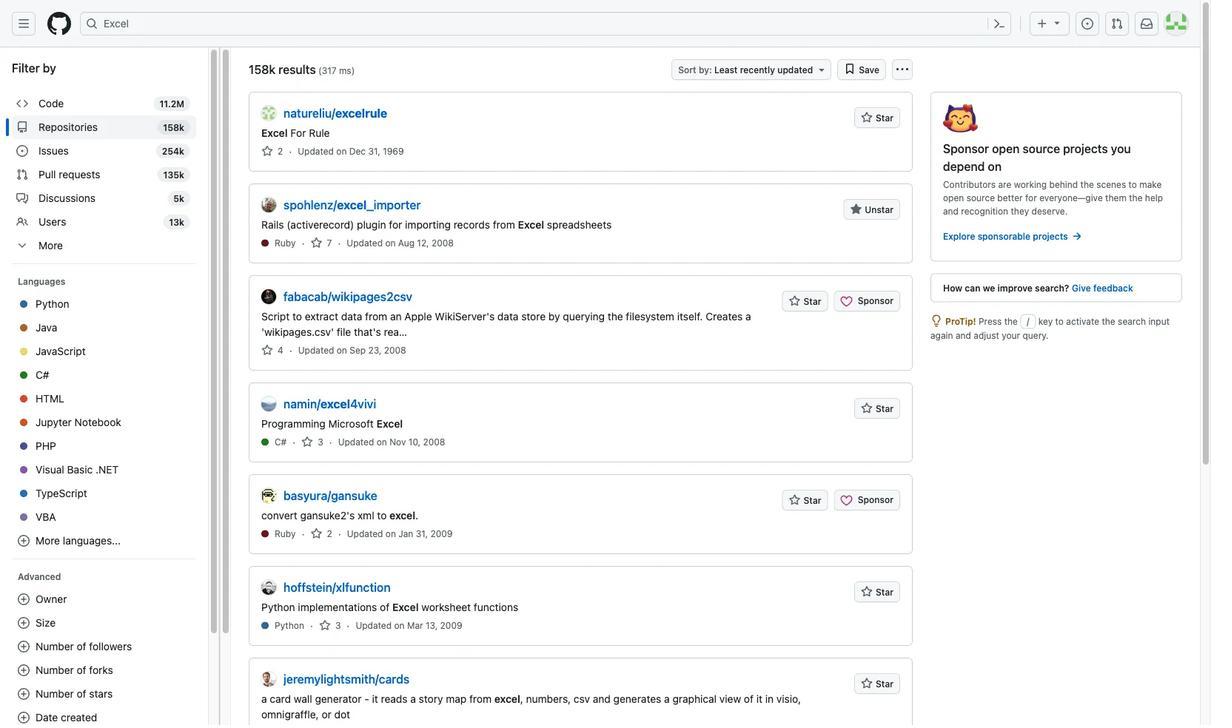 Task type: locate. For each thing, give the bounding box(es) containing it.
updated inside · updated on nov 10, 2008
[[338, 437, 374, 448]]

(
[[318, 66, 322, 76]]

open up the are
[[993, 141, 1020, 156]]

1 vertical spatial and
[[956, 331, 972, 341]]

star for namin/
[[876, 404, 894, 414]]

0 vertical spatial source
[[1023, 141, 1061, 156]]

0 vertical spatial 2008
[[432, 238, 454, 248]]

ruby language element
[[275, 237, 296, 250], [275, 528, 296, 541]]

natureliu/ excelrule
[[284, 106, 388, 120]]

0 vertical spatial projects
[[1064, 141, 1109, 156]]

158k left results
[[249, 63, 276, 77]]

2 link down 'excel for rule'
[[261, 145, 283, 158]]

we
[[983, 283, 996, 294]]

1 vertical spatial 158k
[[163, 122, 184, 133]]

plus image
[[1037, 18, 1049, 30]]

1 vertical spatial sponsor link
[[834, 490, 901, 511]]

excel up · updated on mar 13, 2009
[[393, 601, 419, 614]]

it left the "in"
[[757, 693, 763, 705]]

1 vertical spatial more
[[36, 535, 60, 547]]

star button for natureliu/
[[855, 107, 901, 128]]

ruby language element for basyura/gansuke
[[275, 528, 296, 541]]

typescript link
[[12, 482, 196, 506]]

1 vertical spatial ruby language element
[[275, 528, 296, 541]]

2009 inside the · updated on jan 31, 2009
[[431, 529, 453, 540]]

from right map
[[470, 693, 492, 705]]

plus circle image up advanced
[[18, 535, 30, 547]]

worksheet
[[422, 601, 471, 614]]

depend
[[944, 159, 985, 173]]

and
[[944, 206, 959, 217], [956, 331, 972, 341], [593, 693, 611, 705]]

and inside , numbers, csv and generates a graphical view of it in visio, omnigraffle, or dot
[[593, 693, 611, 705]]

sc 9kayk9 0 image down gansuke2's
[[311, 528, 323, 540]]

number up date
[[36, 688, 74, 701]]

the inside key to activate the search input again and adjust your query.
[[1102, 317, 1116, 327]]

0 horizontal spatial open
[[944, 193, 964, 203]]

more inside button
[[36, 535, 60, 547]]

31,
[[368, 146, 381, 157], [416, 529, 428, 540]]

1 vertical spatial 2 link
[[311, 528, 332, 541]]

0 horizontal spatial 31,
[[368, 146, 381, 157]]

158k results ( 317 ms )
[[249, 63, 355, 77]]

2 it from the left
[[757, 693, 763, 705]]

1 vertical spatial 2009
[[440, 621, 463, 631]]

sc 9kayk9 0 image left users
[[16, 216, 28, 228]]

0 vertical spatial and
[[944, 206, 959, 217]]

by right filter
[[43, 61, 56, 75]]

on inside · updated on nov 10, 2008
[[377, 437, 387, 448]]

0 vertical spatial number
[[36, 641, 74, 653]]

from up that's
[[365, 310, 387, 323]]

of inside button
[[77, 641, 86, 653]]

plus circle image inside number of followers button
[[18, 641, 30, 653]]

visio,
[[777, 693, 801, 705]]

on inside · updated on sep 23, 2008
[[337, 345, 347, 356]]

on inside · updated on aug 12, 2008
[[385, 238, 396, 248]]

more down vba
[[36, 535, 60, 547]]

1 vertical spatial 2
[[327, 529, 332, 540]]

number for number of forks
[[36, 665, 74, 677]]

1 vertical spatial open
[[944, 193, 964, 203]]

updated
[[778, 64, 813, 75]]

· right the 7
[[338, 237, 341, 249]]

2 vertical spatial number
[[36, 688, 74, 701]]

sc 9kayk9 0 image
[[844, 63, 856, 75], [261, 146, 273, 157], [16, 169, 28, 181], [311, 237, 323, 249], [261, 345, 273, 357], [319, 620, 331, 632]]

the left help
[[1130, 193, 1143, 203]]

spohlenz/
[[284, 198, 337, 212]]

sc 9kayk9 0 image
[[16, 98, 28, 110], [16, 121, 28, 133], [16, 145, 28, 157], [16, 193, 28, 204], [16, 216, 28, 228], [1071, 231, 1083, 243], [16, 240, 28, 252], [931, 315, 943, 327], [302, 437, 313, 448], [311, 528, 323, 540]]

python language element
[[275, 620, 304, 633]]

1969
[[383, 146, 404, 157]]

sc 9kayk9 0 image left pull at the left top of the page
[[16, 169, 28, 181]]

1 vertical spatial by
[[549, 310, 560, 323]]

and inside key to activate the search input again and adjust your query.
[[956, 331, 972, 341]]

2 number from the top
[[36, 665, 74, 677]]

2008 for 4vivi
[[423, 437, 445, 448]]

31, inside the · updated on jan 31, 2009
[[416, 529, 428, 540]]

star for hoffstein/xlfunction
[[876, 587, 894, 598]]

0 horizontal spatial 3
[[318, 437, 323, 448]]

plus circle image for number of stars
[[18, 689, 30, 701]]

sc 9kayk9 0 image inside more 'element'
[[16, 240, 28, 252]]

excel up · updated on nov 10, 2008
[[377, 418, 403, 430]]

c# up html
[[36, 369, 49, 381]]

2009 for hoffstein/xlfunction
[[440, 621, 463, 631]]

on left aug
[[385, 238, 396, 248]]

ruby language element for spohlenz/
[[275, 237, 296, 250]]

filter by region
[[0, 47, 219, 726]]

31, inside · updated on dec 31, 1969
[[368, 146, 381, 157]]

plus circle image for number of followers
[[18, 641, 30, 653]]

plus circle image inside more languages... button
[[18, 535, 30, 547]]

updated down python implementations of excel worksheet functions on the left of the page
[[356, 621, 392, 631]]

1 horizontal spatial c#
[[275, 437, 287, 448]]

updated down plugin
[[347, 238, 383, 248]]

map
[[446, 693, 467, 705]]

php link
[[12, 435, 196, 458]]

0 vertical spatial 31,
[[368, 146, 381, 157]]

number inside button
[[36, 641, 74, 653]]

script
[[261, 310, 290, 323]]

to inside the script to extract data from an apple wikiserver's data store by querying the filesystem itself. creates a 'wikipages.csv' file that's rea…
[[293, 310, 302, 323]]

3 down programming microsoft excel
[[318, 437, 323, 448]]

input
[[1149, 317, 1170, 327]]

to up "'wikipages.csv'"
[[293, 310, 302, 323]]

number of forks
[[36, 665, 113, 677]]

repositories
[[39, 121, 98, 133]]

of left stars
[[77, 688, 86, 701]]

more for more languages...
[[36, 535, 60, 547]]

sc 9kayk9 0 image left 'save'
[[844, 63, 856, 75]]

protip!
[[946, 317, 977, 327]]

updated down microsoft
[[338, 437, 374, 448]]

31, right "dec"
[[368, 146, 381, 157]]

sc 9kayk9 0 image inside explore sponsorable projects link
[[1071, 231, 1083, 243]]

1 horizontal spatial from
[[470, 693, 492, 705]]

on left mar at bottom
[[394, 621, 405, 631]]

2008 inside · updated on nov 10, 2008
[[423, 437, 445, 448]]

c# inside "link"
[[36, 369, 49, 381]]

data left 'store'
[[498, 310, 519, 323]]

a inside the script to extract data from an apple wikiserver's data store by querying the filesystem itself. creates a 'wikipages.csv' file that's rea…
[[746, 310, 752, 323]]

plus circle image left owner
[[18, 594, 30, 606]]

2 vertical spatial sponsor
[[858, 495, 894, 506]]

open down contributors
[[944, 193, 964, 203]]

projects down the deserve.
[[1033, 231, 1068, 242]]

of for followers
[[77, 641, 86, 653]]

projects left you
[[1064, 141, 1109, 156]]

1 horizontal spatial for
[[1026, 193, 1037, 203]]

2 ruby from the top
[[275, 529, 296, 540]]

sc 9kayk9 0 image down the everyone—give
[[1071, 231, 1083, 243]]

updated inside · updated on aug 12, 2008
[[347, 238, 383, 248]]

0 vertical spatial 2009
[[431, 529, 453, 540]]

heart image for fabacab/wikipages2csv
[[841, 296, 853, 308]]

2 plus circle image from the top
[[18, 641, 30, 653]]

1 horizontal spatial data
[[498, 310, 519, 323]]

package icon image
[[944, 104, 978, 133]]

2 vertical spatial and
[[593, 693, 611, 705]]

the left search
[[1102, 317, 1116, 327]]

plus circle image for number of forks
[[18, 665, 30, 677]]

0 vertical spatial open
[[993, 141, 1020, 156]]

317
[[322, 66, 337, 76]]

plus circle image for size
[[18, 618, 30, 630]]

sc 9kayk9 0 image down 'excel for rule'
[[261, 146, 273, 157]]

0 horizontal spatial 158k
[[163, 122, 184, 133]]

sponsor
[[944, 141, 990, 156], [858, 296, 894, 307], [858, 495, 894, 506]]

2008 right 12,
[[432, 238, 454, 248]]

more languages...
[[36, 535, 121, 547]]

0 vertical spatial more
[[39, 240, 63, 252]]

updated down rule
[[298, 146, 334, 157]]

sc 9kayk9 0 image left code
[[16, 98, 28, 110]]

3 number from the top
[[36, 688, 74, 701]]

1 vertical spatial number
[[36, 665, 74, 677]]

filter by element
[[6, 86, 202, 726]]

· right 4
[[289, 344, 292, 357]]

star
[[876, 113, 894, 123], [804, 296, 822, 307], [876, 404, 894, 414], [804, 495, 822, 506], [876, 587, 894, 598], [876, 679, 894, 690]]

heart image
[[841, 296, 853, 308], [841, 495, 853, 507]]

4 plus circle image from the top
[[18, 689, 30, 701]]

1 vertical spatial source
[[967, 193, 995, 203]]

of up "number of forks"
[[77, 641, 86, 653]]

press
[[979, 317, 1002, 327]]

sponsor inside sponsor open source projects you depend on contributors are working behind the scenes to make open source better for everyone—give them the help and recognition they deserve.
[[944, 141, 990, 156]]

2009 inside · updated on mar 13, 2009
[[440, 621, 463, 631]]

0 vertical spatial 2 link
[[261, 145, 283, 158]]

on inside · updated on mar 13, 2009
[[394, 621, 405, 631]]

sep
[[350, 345, 366, 356]]

view
[[720, 693, 741, 705]]

ruby language element down convert
[[275, 528, 296, 541]]

2008 inside · updated on aug 12, 2008
[[432, 238, 454, 248]]

0 vertical spatial c#
[[36, 369, 49, 381]]

homepage image
[[47, 12, 71, 36]]

1 plus circle image from the top
[[18, 535, 30, 547]]

unstar
[[865, 204, 894, 215]]

)
[[352, 66, 355, 76]]

a left the card
[[261, 693, 267, 705]]

to right key
[[1056, 317, 1064, 327]]

0 vertical spatial 3 link
[[302, 436, 323, 449]]

star for jeremylightsmith/cards
[[876, 679, 894, 690]]

nov
[[390, 437, 406, 448]]

0 vertical spatial from
[[493, 218, 515, 231]]

jeremylightsmith/cards link
[[284, 671, 410, 689]]

working
[[1014, 180, 1047, 190]]

for down working at top right
[[1026, 193, 1037, 203]]

1 horizontal spatial source
[[1023, 141, 1061, 156]]

explore sponsorable projects link
[[944, 230, 1170, 249]]

improve
[[998, 283, 1033, 294]]

source up recognition
[[967, 193, 995, 203]]

on for · updated on aug 12, 2008
[[385, 238, 396, 248]]

by right 'store'
[[549, 310, 560, 323]]

data up file
[[341, 310, 362, 323]]

how can we improve search? give feedback
[[944, 283, 1134, 294]]

1 horizontal spatial 3
[[335, 621, 341, 631]]

13k
[[169, 217, 184, 227]]

· down convert gansuke2's xml to excel .
[[338, 528, 341, 540]]

excel inside "button"
[[104, 17, 129, 30]]

on up the are
[[988, 159, 1002, 173]]

projects
[[1064, 141, 1109, 156], [1033, 231, 1068, 242]]

1 vertical spatial 3 link
[[319, 620, 341, 633]]

0 vertical spatial ruby
[[275, 238, 296, 248]]

0 horizontal spatial data
[[341, 310, 362, 323]]

python inside languages element
[[36, 298, 69, 310]]

a
[[746, 310, 752, 323], [261, 693, 267, 705], [411, 693, 416, 705], [664, 693, 670, 705]]

2 vertical spatial python
[[275, 621, 304, 631]]

11.2m
[[160, 99, 184, 109]]

advanced
[[18, 572, 61, 582]]

updated inside the · updated on jan 31, 2009
[[347, 529, 383, 540]]

owner
[[36, 594, 67, 606]]

2 vertical spatial 2008
[[423, 437, 445, 448]]

wall
[[294, 693, 312, 705]]

convert
[[261, 510, 298, 522]]

star button for namin/
[[855, 398, 901, 419]]

vba link
[[12, 506, 196, 530]]

python up python language element
[[261, 601, 295, 614]]

to left make
[[1129, 180, 1138, 190]]

0 vertical spatial 3
[[318, 437, 323, 448]]

(activerecord)
[[287, 218, 354, 231]]

2 plus circle image from the top
[[18, 618, 30, 630]]

sponsorable
[[978, 231, 1031, 242]]

plus circle image inside size button
[[18, 618, 30, 630]]

more inside 'element'
[[39, 240, 63, 252]]

extract
[[305, 310, 338, 323]]

the up the everyone—give
[[1081, 180, 1095, 190]]

·
[[289, 145, 292, 157], [302, 237, 305, 249], [338, 237, 341, 249], [289, 344, 292, 357], [293, 436, 296, 448], [329, 436, 332, 448], [302, 528, 305, 540], [338, 528, 341, 540], [310, 620, 313, 632], [347, 620, 350, 632]]

languages element
[[6, 293, 202, 560]]

the right querying
[[608, 310, 623, 323]]

c# language element
[[275, 436, 287, 449]]

1 vertical spatial projects
[[1033, 231, 1068, 242]]

1 horizontal spatial it
[[757, 693, 763, 705]]

it inside , numbers, csv and generates a graphical view of it in visio, omnigraffle, or dot
[[757, 693, 763, 705]]

2 heart image from the top
[[841, 495, 853, 507]]

and up explore
[[944, 206, 959, 217]]

2009 right jan
[[431, 529, 453, 540]]

number down size
[[36, 641, 74, 653]]

1 vertical spatial sponsor
[[858, 296, 894, 307]]

1 vertical spatial heart image
[[841, 495, 853, 507]]

c# link
[[12, 364, 196, 387]]

star button
[[855, 107, 901, 128], [782, 291, 828, 312], [855, 398, 901, 419], [782, 490, 828, 511], [855, 582, 901, 603], [855, 674, 901, 695]]

a left graphical
[[664, 693, 670, 705]]

1 horizontal spatial 2 link
[[311, 528, 332, 541]]

1 horizontal spatial 31,
[[416, 529, 428, 540]]

0 vertical spatial plus circle image
[[18, 535, 30, 547]]

xml
[[358, 510, 374, 522]]

updated inside · updated on mar 13, 2009
[[356, 621, 392, 631]]

jan
[[399, 529, 414, 540]]

updated inside · updated on sep 23, 2008
[[298, 345, 334, 356]]

of right view
[[744, 693, 754, 705]]

from right records
[[493, 218, 515, 231]]

1 vertical spatial from
[[365, 310, 387, 323]]

plus circle image left "number of forks"
[[18, 665, 30, 677]]

1 vertical spatial 31,
[[416, 529, 428, 540]]

0 vertical spatial ruby language element
[[275, 237, 296, 250]]

javascript link
[[12, 340, 196, 364]]

of inside "button"
[[77, 665, 86, 677]]

fabacab/wikipages2csv
[[284, 290, 413, 304]]

2 ruby language element from the top
[[275, 528, 296, 541]]

5 plus circle image from the top
[[18, 712, 30, 724]]

1 sponsor link from the top
[[834, 291, 901, 312]]

0 horizontal spatial c#
[[36, 369, 49, 381]]

2008 inside · updated on sep 23, 2008
[[384, 345, 406, 356]]

3 for namin/
[[318, 437, 323, 448]]

ruby for spohlenz/
[[275, 238, 296, 248]]

0 vertical spatial sponsor link
[[834, 291, 901, 312]]

number inside 'button'
[[36, 688, 74, 701]]

2 sponsor link from the top
[[834, 490, 901, 511]]

sponsor link for basyura/gansuke
[[834, 490, 901, 511]]

plus circle image left the number of followers
[[18, 641, 30, 653]]

on for · updated on mar 13, 2009
[[394, 621, 405, 631]]

by inside the script to extract data from an apple wikiserver's data store by querying the filesystem itself. creates a 'wikipages.csv' file that's rea…
[[549, 310, 560, 323]]

1 plus circle image from the top
[[18, 594, 30, 606]]

more down users
[[39, 240, 63, 252]]

on for · updated on sep 23, 2008
[[337, 345, 347, 356]]

to right xml
[[377, 510, 387, 522]]

to inside sponsor open source projects you depend on contributors are working behind the scenes to make open source better for everyone—give them the help and recognition they deserve.
[[1129, 180, 1138, 190]]

ruby down convert
[[275, 529, 296, 540]]

3 for hoffstein/xlfunction
[[335, 621, 341, 631]]

updated down "'wikipages.csv'"
[[298, 345, 334, 356]]

0 horizontal spatial 2
[[278, 146, 283, 157]]

number for number of followers
[[36, 641, 74, 653]]

0 vertical spatial sponsor
[[944, 141, 990, 156]]

sc 9kayk9 0 image for 4
[[261, 345, 273, 357]]

1 vertical spatial 3
[[335, 621, 341, 631]]

updated for hoffstein/xlfunction
[[356, 621, 392, 631]]

1 ruby from the top
[[275, 238, 296, 248]]

0 horizontal spatial 2 link
[[261, 145, 283, 158]]

sc 9kayk9 0 image down implementations on the left
[[319, 620, 331, 632]]

1 ruby language element from the top
[[275, 237, 296, 250]]

notifications image
[[1141, 18, 1153, 30]]

filter
[[12, 61, 40, 75]]

how
[[944, 283, 963, 294]]

unstar button
[[844, 199, 901, 220]]

1 vertical spatial c#
[[275, 437, 287, 448]]

1 it from the left
[[372, 693, 378, 705]]

key to activate the search input again and adjust your query.
[[931, 317, 1170, 341]]

2009 down worksheet
[[440, 621, 463, 631]]

number up number of stars
[[36, 665, 74, 677]]

0 horizontal spatial for
[[389, 218, 402, 231]]

plus circle image inside owner button
[[18, 594, 30, 606]]

on left "dec"
[[336, 146, 347, 157]]

number inside "button"
[[36, 665, 74, 677]]

1 vertical spatial plus circle image
[[18, 641, 30, 653]]

save button
[[838, 59, 887, 80]]

2 down gansuke2's
[[327, 529, 332, 540]]

2009
[[431, 529, 453, 540], [440, 621, 463, 631]]

by inside region
[[43, 61, 56, 75]]

filesystem
[[626, 310, 675, 323]]

on inside the · updated on jan 31, 2009
[[386, 529, 396, 540]]

python down implementations on the left
[[275, 621, 304, 631]]

plus circle image left date
[[18, 712, 30, 724]]

plus circle image inside number of stars 'button'
[[18, 689, 30, 701]]

1 horizontal spatial open
[[993, 141, 1020, 156]]

the up your
[[1005, 317, 1018, 327]]

for
[[1026, 193, 1037, 203], [389, 218, 402, 231]]

by
[[43, 61, 56, 75], [549, 310, 560, 323]]

your
[[1002, 331, 1021, 341]]

2008 for _importer
[[432, 238, 454, 248]]

1 vertical spatial ruby
[[275, 529, 296, 540]]

plus circle image for date created
[[18, 712, 30, 724]]

of inside 'button'
[[77, 688, 86, 701]]

1 data from the left
[[341, 310, 362, 323]]

for up · updated on aug 12, 2008
[[389, 218, 402, 231]]

python
[[36, 298, 69, 310], [261, 601, 295, 614], [275, 621, 304, 631]]

spreadsheets
[[547, 218, 612, 231]]

sc 9kayk9 0 image inside save button
[[844, 63, 856, 75]]

0 vertical spatial heart image
[[841, 296, 853, 308]]

sc 9kayk9 0 image left 4
[[261, 345, 273, 357]]

1 horizontal spatial 158k
[[249, 63, 276, 77]]

updated for spohlenz/
[[347, 238, 383, 248]]

to
[[1129, 180, 1138, 190], [293, 310, 302, 323], [1056, 317, 1064, 327], [377, 510, 387, 522]]

2 link
[[261, 145, 283, 158], [311, 528, 332, 541]]

command palette image
[[994, 18, 1006, 30]]

plus circle image
[[18, 594, 30, 606], [18, 618, 30, 630], [18, 665, 30, 677], [18, 689, 30, 701], [18, 712, 30, 724]]

2 down 'excel for rule'
[[278, 146, 283, 157]]

sc 9kayk9 0 image inside 4 link
[[261, 345, 273, 357]]

1 number from the top
[[36, 641, 74, 653]]

rails (activerecord) plugin for importing records from excel spreadsheets
[[261, 218, 612, 231]]

of left the forks at the left of the page
[[77, 665, 86, 677]]

sc 9kayk9 0 image inside 7 link
[[311, 237, 323, 249]]

plus circle image inside number of forks "button"
[[18, 665, 30, 677]]

importing
[[405, 218, 451, 231]]

hoffstein/xlfunction link
[[284, 579, 391, 597]]

1 horizontal spatial by
[[549, 310, 560, 323]]

on left sep
[[337, 345, 347, 356]]

plus circle image
[[18, 535, 30, 547], [18, 641, 30, 653]]

plus circle image inside date created button
[[18, 712, 30, 724]]

158k inside filter by element
[[163, 122, 184, 133]]

0 vertical spatial by
[[43, 61, 56, 75]]

and down the 'protip!' at the right top
[[956, 331, 972, 341]]

them
[[1106, 193, 1127, 203]]

1 vertical spatial 2008
[[384, 345, 406, 356]]

0 vertical spatial for
[[1026, 193, 1037, 203]]

1 heart image from the top
[[841, 296, 853, 308]]

source
[[1023, 141, 1061, 156], [967, 193, 995, 203]]

plus circle image left number of stars
[[18, 689, 30, 701]]

0 vertical spatial 158k
[[249, 63, 276, 77]]

aug
[[398, 238, 415, 248]]

on left jan
[[386, 529, 396, 540]]

3 link down implementations on the left
[[319, 620, 341, 633]]

158k up 254k
[[163, 122, 184, 133]]

on for · updated on dec 31, 1969
[[336, 146, 347, 157]]

0 horizontal spatial from
[[365, 310, 387, 323]]

0 horizontal spatial by
[[43, 61, 56, 75]]

java
[[36, 322, 57, 334]]

3 plus circle image from the top
[[18, 665, 30, 677]]

2
[[278, 146, 283, 157], [327, 529, 332, 540]]

it right -
[[372, 693, 378, 705]]

star button for jeremylightsmith/cards
[[855, 674, 901, 695]]

ruby down rails
[[275, 238, 296, 248]]

they
[[1011, 206, 1030, 217]]

namin/
[[284, 397, 321, 411]]

0 vertical spatial python
[[36, 298, 69, 310]]

on inside · updated on dec 31, 1969
[[336, 146, 347, 157]]

ruby for basyura/gansuke
[[275, 529, 296, 540]]

3 link down programming
[[302, 436, 323, 449]]

0 horizontal spatial it
[[372, 693, 378, 705]]



Task type: vqa. For each thing, say whether or not it's contained in the screenshot.
Number of forks Button
yes



Task type: describe. For each thing, give the bounding box(es) containing it.
git pull request image
[[1112, 18, 1124, 30]]

key
[[1039, 317, 1053, 327]]

size button
[[12, 612, 196, 635]]

31, for · updated on jan 31, 2009
[[416, 529, 428, 540]]

4
[[278, 345, 283, 356]]

to inside key to activate the search input again and adjust your query.
[[1056, 317, 1064, 327]]

7 link
[[311, 237, 332, 250]]

from inside the script to extract data from an apple wikiserver's data store by querying the filesystem itself. creates a 'wikipages.csv' file that's rea…
[[365, 310, 387, 323]]

give feedback button
[[1072, 280, 1134, 296]]

microsoft
[[328, 418, 374, 430]]

number of followers
[[36, 641, 132, 653]]

generator
[[315, 693, 362, 705]]

script to extract data from an apple wikiserver's data store by querying the filesystem itself. creates a 'wikipages.csv' file that's rea…
[[261, 310, 752, 338]]

· down gansuke2's
[[302, 528, 305, 540]]

2 vertical spatial from
[[470, 693, 492, 705]]

,
[[520, 693, 523, 705]]

querying
[[563, 310, 605, 323]]

programming microsoft excel
[[261, 418, 403, 430]]

heart image for basyura/gansuke
[[841, 495, 853, 507]]

search?
[[1035, 283, 1070, 294]]

sc 9kayk9 0 image up "again"
[[931, 315, 943, 327]]

2 horizontal spatial from
[[493, 218, 515, 231]]

rails
[[261, 218, 284, 231]]

numbers,
[[526, 693, 571, 705]]

jeremylightsmith/cards
[[284, 673, 410, 687]]

more for more
[[39, 240, 63, 252]]

3 link for hoffstein/xlfunction
[[319, 620, 341, 633]]

star button for hoffstein/xlfunction
[[855, 582, 901, 603]]

adjust
[[974, 331, 1000, 341]]

programming
[[261, 418, 326, 430]]

a left story
[[411, 693, 416, 705]]

· updated on sep 23, 2008
[[289, 344, 406, 357]]

implementations
[[298, 601, 377, 614]]

by:
[[699, 64, 712, 75]]

star for natureliu/
[[876, 113, 894, 123]]

open column options image
[[897, 64, 909, 76]]

query.
[[1023, 331, 1049, 341]]

2 data from the left
[[498, 310, 519, 323]]

updated inside · updated on dec 31, 1969
[[298, 146, 334, 157]]

records
[[454, 218, 490, 231]]

1 horizontal spatial 2
[[327, 529, 332, 540]]

on inside sponsor open source projects you depend on contributors are working behind the scenes to make open source better for everyone—give them the help and recognition they deserve.
[[988, 159, 1002, 173]]

4vivi
[[350, 397, 376, 411]]

23,
[[368, 345, 382, 356]]

· down 'excel for rule'
[[289, 145, 292, 157]]

254k
[[162, 146, 184, 156]]

code
[[39, 97, 64, 110]]

and inside sponsor open source projects you depend on contributors are working behind the scenes to make open source better for everyone—give them the help and recognition they deserve.
[[944, 206, 959, 217]]

/
[[1027, 317, 1030, 327]]

sponsor for basyura/gansuke
[[858, 495, 894, 506]]

4 link
[[261, 344, 283, 357]]

· updated on jan 31, 2009
[[338, 528, 453, 540]]

sc 9kayk9 0 image left repositories
[[16, 121, 28, 133]]

a inside , numbers, csv and generates a graphical view of it in visio, omnigraffle, or dot
[[664, 693, 670, 705]]

generates
[[614, 693, 662, 705]]

sc 9kayk9 0 image inside 2 link
[[311, 528, 323, 540]]

'wikipages.csv'
[[261, 326, 334, 338]]

on for · updated on nov 10, 2008
[[377, 437, 387, 448]]

of for forks
[[77, 665, 86, 677]]

13,
[[426, 621, 438, 631]]

visual basic .net
[[36, 464, 119, 476]]

more element
[[12, 234, 196, 258]]

languages...
[[63, 535, 121, 547]]

owner button
[[12, 588, 196, 612]]

results
[[279, 63, 316, 77]]

make
[[1140, 180, 1162, 190]]

of for stars
[[77, 688, 86, 701]]

store
[[522, 310, 546, 323]]

10,
[[409, 437, 421, 448]]

number for number of stars
[[36, 688, 74, 701]]

contributors
[[944, 180, 996, 190]]

sc 9kayk9 0 image left the "issues"
[[16, 145, 28, 157]]

excel left spreadsheets
[[518, 218, 544, 231]]

behind
[[1050, 180, 1078, 190]]

excel left for
[[261, 127, 288, 139]]

· updated on mar 13, 2009
[[347, 620, 463, 632]]

again
[[931, 331, 954, 341]]

2009 for basyura/gansuke
[[431, 529, 453, 540]]

7
[[327, 238, 332, 248]]

of inside , numbers, csv and generates a graphical view of it in visio, omnigraffle, or dot
[[744, 693, 754, 705]]

deserve.
[[1032, 206, 1068, 217]]

3 link for namin/
[[302, 436, 323, 449]]

card
[[270, 693, 291, 705]]

typescript
[[36, 488, 87, 500]]

excel left numbers,
[[495, 693, 520, 705]]

· right python language element
[[310, 620, 313, 632]]

31, for · updated on dec 31, 1969
[[368, 146, 381, 157]]

of up · updated on mar 13, 2009
[[380, 601, 390, 614]]

sc 9kayk9 0 image down programming
[[302, 437, 313, 448]]

12,
[[417, 238, 429, 248]]

· down implementations on the left
[[347, 620, 350, 632]]

basic
[[67, 464, 93, 476]]

explore sponsorable projects
[[944, 231, 1068, 242]]

sponsor for fabacab/wikipages2csv
[[858, 296, 894, 307]]

plus circle image for more languages...
[[18, 535, 30, 547]]

you
[[1111, 141, 1131, 156]]

plus circle image for owner
[[18, 594, 30, 606]]

users
[[39, 216, 66, 228]]

sc 9kayk9 0 image for 3
[[319, 620, 331, 632]]

issue opened image
[[1082, 18, 1094, 30]]

are
[[999, 180, 1012, 190]]

-
[[365, 693, 369, 705]]

number of followers button
[[12, 635, 196, 659]]

plugin
[[357, 218, 386, 231]]

date
[[36, 712, 58, 724]]

updated for basyura/gansuke
[[347, 529, 383, 540]]

activate
[[1067, 317, 1100, 327]]

1 vertical spatial python
[[261, 601, 295, 614]]

· right c# language element
[[293, 436, 296, 448]]

0 vertical spatial 2
[[278, 146, 283, 157]]

more languages... button
[[12, 530, 196, 553]]

fabacab/wikipages2csv link
[[284, 288, 413, 306]]

number of stars button
[[12, 683, 196, 707]]

namin/ excel 4vivi
[[284, 397, 376, 411]]

advanced element
[[6, 588, 202, 726]]

itself.
[[677, 310, 703, 323]]

give
[[1072, 283, 1091, 294]]

ms
[[339, 66, 352, 76]]

dot
[[334, 709, 350, 721]]

recently
[[740, 64, 775, 75]]

projects inside sponsor open source projects you depend on contributors are working behind the scenes to make open source better for everyone—give them the help and recognition they deserve.
[[1064, 141, 1109, 156]]

wikiserver's
[[435, 310, 495, 323]]

python implementations of excel worksheet functions
[[261, 601, 519, 614]]

excel up programming microsoft excel
[[321, 397, 350, 411]]

158k for 158k results ( 317 ms )
[[249, 63, 276, 77]]

number of forks button
[[12, 659, 196, 683]]

the inside the script to extract data from an apple wikiserver's data store by querying the filesystem itself. creates a 'wikipages.csv' file that's rea…
[[608, 310, 623, 323]]

vba
[[36, 511, 56, 524]]

triangle down image
[[1052, 17, 1064, 29]]

excel up jan
[[390, 510, 416, 522]]

gansuke2's
[[300, 510, 355, 522]]

sc 9kayk9 0 image left discussions
[[16, 193, 28, 204]]

forks
[[89, 665, 113, 677]]

0 horizontal spatial source
[[967, 193, 995, 203]]

.
[[416, 510, 419, 522]]

notebook
[[75, 417, 121, 429]]

sc 9kayk9 0 image for 2
[[261, 146, 273, 157]]

on for · updated on jan 31, 2009
[[386, 529, 396, 540]]

updated for namin/
[[338, 437, 374, 448]]

158k for 158k
[[163, 122, 184, 133]]

for inside sponsor open source projects you depend on contributors are working behind the scenes to make open source better for everyone—give them the help and recognition they deserve.
[[1026, 193, 1037, 203]]

· left 7 link
[[302, 237, 305, 249]]

visual basic .net link
[[12, 458, 196, 482]]

story
[[419, 693, 443, 705]]

excel up plugin
[[337, 198, 367, 212]]

1 vertical spatial for
[[389, 218, 402, 231]]

sponsor link for fabacab/wikipages2csv
[[834, 291, 901, 312]]

csv
[[574, 693, 590, 705]]

sc 9kayk9 0 image for 7
[[311, 237, 323, 249]]

dec
[[349, 146, 366, 157]]

· down programming microsoft excel
[[329, 436, 332, 448]]



